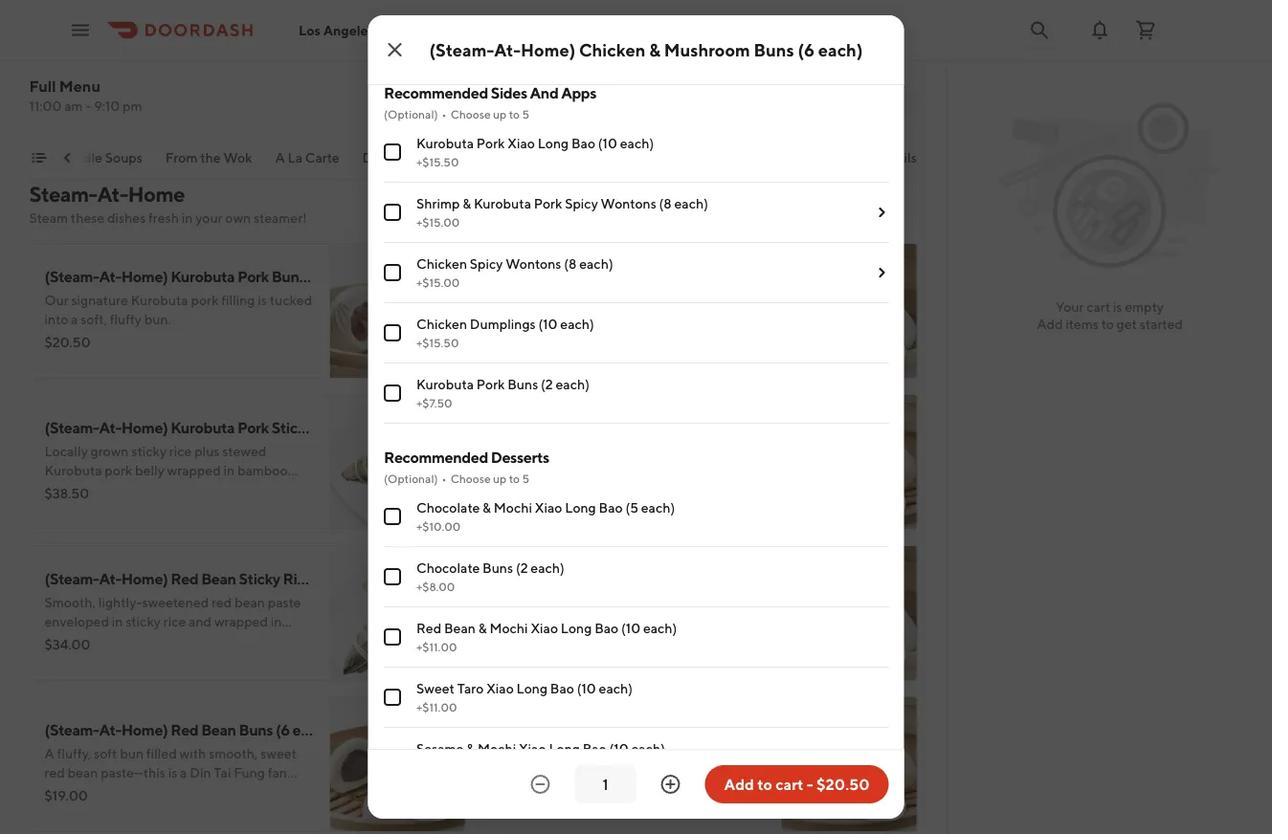 Task type: describe. For each thing, give the bounding box(es) containing it.
rice inside (steam-at-home) red bean sticky rice wraps (5 each) smooth, lightly-sweetened red bean paste enveloped in sticky rice and wrapped in bamboo leaves to retain its moisture and aromatic bamboo flavor.
[[163, 614, 186, 630]]

add button for (steam-at-home) red bean sticky rice wraps (5 each)
[[405, 639, 454, 670]]

steamed
[[662, 765, 715, 781]]

and up the oyster
[[496, 312, 519, 327]]

pork inside (steam-at-home) kurobuta pork sticky rice wraps (5 each) locally grown sticky rice plus stewed kurobuta pork belly wrapped in bamboo leaves: a traditional dish that's hard to pass up.
[[105, 463, 132, 479]]

grown
[[91, 444, 129, 459]]

at- for (steam-at-home) chocolate buns (6 each) decadent chocolate truffle enveloped in a soft, fluffy bun. a burst of chocolate lava in every bite. may contain peanuts.
[[551, 419, 573, 437]]

+$15.50 inside the chicken dumplings (10 each) +$15.50
[[416, 336, 458, 349]]

red for wraps
[[171, 570, 198, 588]]

our inside (steam-at-home) chicken & mushroom buns (6 each) our premium chicken is carefully seasoned and mixed with chopped carrots, celery, and oyster mushrooms—all wrapped up in our fluffy bun.
[[722, 331, 742, 347]]

bean for wraps
[[201, 570, 236, 588]]

chocolate buns (2 each) +$8.00
[[416, 560, 564, 593]]

kurobuta up filling
[[171, 268, 235, 286]]

kurobuta inside kurobuta pork buns (2 each) +$7.50
[[416, 377, 473, 392]]

its
[[192, 633, 206, 649]]

each) inside chocolate & mochi xiao long bao (5 each) +$10.00
[[641, 500, 675, 516]]

pork inside kurobuta pork xiao long bao (10 each) +$15.50
[[476, 135, 504, 151]]

a inside (steam-at-home) kurobuta pork sticky rice wraps (5 each) locally grown sticky rice plus stewed kurobuta pork belly wrapped in bamboo leaves: a traditional dish that's hard to pass up.
[[88, 482, 96, 498]]

steam- for steam-at-home steam these dishes fresh in your own steamer!
[[29, 182, 97, 207]]

add to cart - $20.50 button
[[705, 766, 889, 804]]

lightly-
[[98, 595, 142, 611]]

kurobuta up plus
[[171, 419, 235, 437]]

contain inside (steam-at-home) sesame buns (6 each) a rich, textured sesame paste wrapped in our signature fluffy, freshly-steamed bun. may contain peanuts.
[[525, 784, 571, 800]]

at- for (steam-at-home) kurobuta pork buns (6 each) our signature kurobuta pork filling is tucked into a soft, fluffy bun. $20.50
[[99, 268, 121, 286]]

bean inside (steam-at-home) red bean sticky rice wraps (5 each) smooth, lightly-sweetened red bean paste enveloped in sticky rice and wrapped in bamboo leaves to retain its moisture and aromatic bamboo flavor.
[[235, 595, 265, 611]]

+$15.00 inside the chicken spicy wontons (8 each) +$15.00
[[416, 276, 459, 289]]

home) for (steam-at-home) kurobuta pork buns (6 each) our signature kurobuta pork filling is tucked into a soft, fluffy bun. $20.50
[[121, 268, 168, 286]]

(5 inside chocolate & mochi xiao long bao (5 each) +$10.00
[[625, 500, 638, 516]]

apps
[[561, 84, 596, 102]]

rice inside (steam-at-home) kurobuta pork sticky rice wraps (5 each) locally grown sticky rice plus stewed kurobuta pork belly wrapped in bamboo leaves: a traditional dish that's hard to pass up.
[[169, 444, 192, 459]]

1 horizontal spatial bamboo
[[101, 652, 151, 668]]

each) inside kurobuta pork xiao long bao (10 each) +$15.50
[[620, 135, 654, 151]]

decrease quantity by 1 image
[[529, 773, 552, 796]]

wrapped inside (steam-at-home) chicken & mushroom buns (6 each) our premium chicken is carefully seasoned and mixed with chopped carrots, celery, and oyster mushrooms—all wrapped up in our fluffy bun.
[[633, 331, 687, 347]]

0 items, open order cart image
[[1134, 19, 1157, 42]]

aromatic
[[45, 652, 98, 668]]

stewed
[[222, 444, 266, 459]]

bao inside kurobuta pork xiao long bao (10 each) +$15.50
[[571, 135, 595, 151]]

0 horizontal spatial bamboo
[[45, 633, 95, 649]]

at- for (steam-at-home) red bean buns (6 each) a fluffy, soft bun filled with smooth, sweet red bean paste—this is a din tai fung fan favorite.
[[99, 721, 121, 739]]

at- for (steam-at-home) chicken & mushroom buns (6 each) our premium chicken is carefully seasoned and mixed with chopped carrots, celery, and oyster mushrooms—all wrapped up in our fluffy bun.
[[551, 268, 573, 286]]

(steam-at-home) kurobuta pork sticky rice wraps (5 each) image
[[330, 394, 466, 530]]

tai
[[214, 765, 231, 781]]

seasoned
[[697, 292, 755, 308]]

own
[[225, 210, 251, 226]]

(10 inside the chicken dumplings (10 each) +$15.50
[[538, 316, 557, 332]]

truffle
[[622, 444, 660, 459]]

(steam-at-home) chicken & mushroom buns (6 each) our premium chicken is carefully seasoned and mixed with chopped carrots, celery, and oyster mushrooms—all wrapped up in our fluffy bun.
[[496, 268, 861, 366]]

each) inside (steam-at-home) kurobuta pork sticky rice wraps (5 each) locally grown sticky rice plus stewed kurobuta pork belly wrapped in bamboo leaves: a traditional dish that's hard to pass up.
[[412, 419, 450, 437]]

paste inside (steam-at-home) red bean sticky rice wraps (5 each) smooth, lightly-sweetened red bean paste enveloped in sticky rice and wrapped in bamboo leaves to retain its moisture and aromatic bamboo flavor.
[[268, 595, 301, 611]]

0 horizontal spatial desserts
[[363, 150, 415, 166]]

buns inside kurobuta pork buns (2 each) +$7.50
[[507, 377, 538, 392]]

(2 inside kurobuta pork buns (2 each) +$7.50
[[540, 377, 553, 392]]

textured
[[538, 746, 590, 762]]

retain
[[154, 633, 189, 649]]

is inside (steam-at-home) chicken & mushroom buns (6 each) our premium chicken is carefully seasoned and mixed with chopped carrots, celery, and oyster mushrooms—all wrapped up in our fluffy bun.
[[630, 292, 640, 308]]

long right rich,
[[548, 741, 579, 757]]

full menu 11:00 am - 9:10 pm
[[29, 77, 142, 114]]

sides button
[[587, 148, 620, 179]]

dishes
[[107, 210, 146, 226]]

bean inside (steam-at-home) red bean buns (6 each) a fluffy, soft bun filled with smooth, sweet red bean paste—this is a din tai fung fan favorite.
[[68, 765, 98, 781]]

each) inside red bean & mochi xiao long bao (10 each) +$11.00
[[643, 621, 677, 637]]

in inside (steam-at-home) kurobuta pork sticky rice wraps (5 each) locally grown sticky rice plus stewed kurobuta pork belly wrapped in bamboo leaves: a traditional dish that's hard to pass up.
[[223, 463, 235, 479]]

into
[[45, 312, 68, 327]]

fluffy, inside (steam-at-home) sesame buns (6 each) a rich, textured sesame paste wrapped in our signature fluffy, freshly-steamed bun. may contain peanuts.
[[579, 765, 613, 781]]

(steam- for (steam-at-home) kurobuta pork buns (6 each) our signature kurobuta pork filling is tucked into a soft, fluffy bun. $20.50
[[45, 268, 99, 286]]

each) inside the chicken dumplings (10 each) +$15.50
[[560, 316, 594, 332]]

bun. inside (steam-at-home) kurobuta pork buns (6 each) our signature kurobuta pork filling is tucked into a soft, fluffy bun. $20.50
[[144, 312, 171, 327]]

steam
[[29, 210, 68, 226]]

pork inside (steam-at-home) kurobuta pork buns (6 each) our signature kurobuta pork filling is tucked into a soft, fluffy bun. $20.50
[[191, 292, 219, 308]]

los
[[299, 22, 321, 38]]

noodle soups button
[[57, 148, 143, 179]]

at- for (steam-at-home) sesame buns (6 each) a rich, textured sesame paste wrapped in our signature fluffy, freshly-steamed bun. may contain peanuts.
[[551, 721, 573, 739]]

started
[[1140, 316, 1183, 332]]

(6 inside (steam-at-home) chicken & mushroom buns (6 each) our premium chicken is carefully seasoned and mixed with chopped carrots, celery, and oyster mushrooms—all wrapped up in our fluffy bun.
[[806, 268, 821, 286]]

to inside (steam-at-home) kurobuta pork sticky rice wraps (5 each) locally grown sticky rice plus stewed kurobuta pork belly wrapped in bamboo leaves: a traditional dish that's hard to pass up.
[[259, 482, 271, 498]]

soft, inside (steam-at-home) kurobuta pork buns (6 each) our signature kurobuta pork filling is tucked into a soft, fluffy bun. $20.50
[[81, 312, 107, 327]]

chocolate inside (steam-at-home) chocolate buns (6 each) decadent chocolate truffle enveloped in a soft, fluffy bun. a burst of chocolate lava in every bite. may contain peanuts.
[[622, 419, 692, 437]]

up.
[[45, 501, 63, 517]]

(8 inside shrimp & kurobuta pork spicy wontons (8 each) +$15.00
[[659, 196, 671, 212]]

belly
[[135, 463, 164, 479]]

get
[[1117, 316, 1137, 332]]

side of minced pork sauce
[[45, 34, 223, 52]]

11:00
[[29, 98, 62, 114]]

(steam-at-home) kurobuta pork buns (6 each) our signature kurobuta pork filling is tucked into a soft, fluffy bun. $20.50
[[45, 268, 363, 350]]

- inside full menu 11:00 am - 9:10 pm
[[86, 98, 91, 114]]

sticky for bean
[[239, 570, 280, 588]]

oyster
[[496, 331, 534, 347]]

in inside (steam-at-home) sesame buns (6 each) a rich, textured sesame paste wrapped in our signature fluffy, freshly-steamed bun. may contain peanuts.
[[733, 746, 744, 762]]

Current quantity is 1 number field
[[586, 774, 625, 795]]

bun. inside (steam-at-home) chicken & mushroom buns (6 each) our premium chicken is carefully seasoned and mixed with chopped carrots, celery, and oyster mushrooms—all wrapped up in our fluffy bun.
[[531, 350, 558, 366]]

0 vertical spatial chocolate
[[559, 444, 619, 459]]

red for each)
[[171, 721, 198, 739]]

wontons inside shrimp & kurobuta pork spicy wontons (8 each) +$15.00
[[600, 196, 656, 212]]

(steam- for (steam-at-home) vegan buns (6 each)
[[496, 570, 551, 588]]

(6 inside (steam-at-home) chocolate buns (6 each) decadent chocolate truffle enveloped in a soft, fluffy bun. a burst of chocolate lava in every bite. may contain peanuts.
[[732, 419, 746, 437]]

(2 inside chocolate buns (2 each) +$8.00
[[515, 560, 527, 576]]

(steam-at-home) kurobuta pork sticky rice wraps (5 each) locally grown sticky rice plus stewed kurobuta pork belly wrapped in bamboo leaves: a traditional dish that's hard to pass up.
[[45, 419, 450, 517]]

home) for (steam-at-home) kurobuta pork sticky rice wraps (5 each) locally grown sticky rice plus stewed kurobuta pork belly wrapped in bamboo leaves: a traditional dish that's hard to pass up.
[[121, 419, 168, 437]]

your
[[1056, 299, 1084, 315]]

bao inside sweet taro xiao long bao (10 each) +$11.00
[[550, 681, 574, 697]]

fluffy, inside (steam-at-home) red bean buns (6 each) a fluffy, soft bun filled with smooth, sweet red bean paste—this is a din tai fung fan favorite.
[[57, 746, 91, 762]]

• inside recommended sides and apps (optional) • choose up to 5
[[441, 107, 446, 121]]

at- for steam-at-home steam these dishes fresh in your own steamer!
[[97, 182, 128, 207]]

(steam-at-home) red bean buns (6 each) a fluffy, soft bun filled with smooth, sweet red bean paste—this is a din tai fung fan favorite.
[[45, 721, 330, 800]]

minced
[[94, 34, 145, 52]]

mushroom for (steam-at-home) chicken & mushroom buns (6 each) our premium chicken is carefully seasoned and mixed with chopped carrots, celery, and oyster mushrooms—all wrapped up in our fluffy bun.
[[694, 268, 767, 286]]

(steam- for (steam-at-home) kurobuta pork sticky rice wraps (5 each) locally grown sticky rice plus stewed kurobuta pork belly wrapped in bamboo leaves: a traditional dish that's hard to pass up.
[[45, 419, 99, 437]]

bean for each)
[[201, 721, 236, 739]]

each) inside (steam-at-home) chocolate buns (6 each) decadent chocolate truffle enveloped in a soft, fluffy bun. a burst of chocolate lava in every bite. may contain peanuts.
[[749, 419, 786, 437]]

tucked
[[270, 292, 312, 308]]

xiao inside sweet taro xiao long bao (10 each) +$11.00
[[486, 681, 513, 697]]

smooth,
[[209, 746, 258, 762]]

choose inside recommended desserts (optional) • choose up to 5
[[450, 472, 490, 485]]

pork left sauce
[[147, 34, 179, 52]]

wrapped inside (steam-at-home) red bean sticky rice wraps (5 each) smooth, lightly-sweetened red bean paste enveloped in sticky rice and wrapped in bamboo leaves to retain its moisture and aromatic bamboo flavor.
[[214, 614, 268, 630]]

and up its
[[189, 614, 212, 630]]

kurobuta down "locally"
[[45, 463, 102, 479]]

celery,
[[696, 312, 736, 327]]

items
[[1066, 316, 1099, 332]]

that's
[[192, 482, 226, 498]]

din
[[190, 765, 211, 781]]

shrimp & kurobuta pork spicy wontons (8 each) +$15.00
[[416, 196, 708, 229]]

mochi for chocolate
[[493, 500, 532, 516]]

each) inside (steam-at-home) chicken & mushroom buns (6 each) our premium chicken is carefully seasoned and mixed with chopped carrots, celery, and oyster mushrooms—all wrapped up in our fluffy bun.
[[823, 268, 861, 286]]

each) inside sweet taro xiao long bao (10 each) +$11.00
[[598, 681, 632, 697]]

drinks button
[[438, 148, 477, 179]]

no utensils
[[847, 150, 917, 166]]

home for steam-at-home steam these dishes fresh in your own steamer!
[[128, 182, 185, 207]]

leaves
[[98, 633, 136, 649]]

sweetened
[[142, 595, 209, 611]]

$19.00 for (steam-at-home) red bean buns (6 each)
[[45, 788, 88, 804]]

mushroom for (steam-at-home) chicken & mushroom buns (6 each)
[[664, 39, 750, 60]]

a la carte button
[[276, 148, 340, 179]]

& inside (steam-at-home) chicken & mushroom buns (6 each) our premium chicken is carefully seasoned and mixed with chopped carrots, celery, and oyster mushrooms—all wrapped up in our fluffy bun.
[[681, 268, 691, 286]]

9:10
[[94, 98, 120, 114]]

1 horizontal spatial chocolate
[[651, 463, 712, 479]]

5 inside recommended sides and apps (optional) • choose up to 5
[[522, 107, 529, 121]]

wraps for (steam-at-home) kurobuta pork sticky rice wraps (5 each)
[[348, 419, 393, 437]]

sweet
[[261, 746, 297, 762]]

side
[[45, 34, 74, 52]]

(steam-at-home) red bean buns (6 each) image
[[330, 697, 466, 833]]

(optional) inside recommended desserts (optional) • choose up to 5
[[383, 472, 438, 485]]

recommended for recommended desserts
[[383, 448, 488, 467]]

home for steam-at-home
[[706, 150, 742, 166]]

signature inside (steam-at-home) kurobuta pork buns (6 each) our signature kurobuta pork filling is tucked into a soft, fluffy bun. $20.50
[[71, 292, 128, 308]]

a inside button
[[276, 150, 286, 166]]

recommended for recommended sides and apps
[[383, 84, 488, 102]]

may inside (steam-at-home) chocolate buns (6 each) decadent chocolate truffle enveloped in a soft, fluffy bun. a burst of chocolate lava in every bite. may contain peanuts.
[[562, 482, 588, 498]]

chicken dumplings (10 each) +$15.50
[[416, 316, 594, 349]]

(steam-at-home) red bean sticky rice wraps (5 each) image
[[330, 546, 466, 682]]

home) for (steam-at-home) chocolate buns (6 each) decadent chocolate truffle enveloped in a soft, fluffy bun. a burst of chocolate lava in every bite. may contain peanuts.
[[573, 419, 620, 437]]

(steam-at-home) vegan buns (6 each)
[[496, 570, 760, 588]]

decadent
[[496, 444, 557, 459]]

up inside recommended desserts (optional) • choose up to 5
[[493, 472, 506, 485]]

long inside kurobuta pork xiao long bao (10 each) +$15.50
[[537, 135, 568, 151]]

chicken inside (steam-at-home) chicken & mushroom buns (6 each) our premium chicken is carefully seasoned and mixed with chopped carrots, celery, and oyster mushrooms—all wrapped up in our fluffy bun.
[[622, 268, 679, 286]]

kurobuta pork buns (2 each) +$7.50
[[416, 377, 589, 410]]

each) inside the chicken spicy wontons (8 each) +$15.00
[[579, 256, 613, 272]]

add to cart - $20.50
[[724, 776, 870, 794]]

(steam- for (steam-at-home) chicken & mushroom buns (6 each)
[[429, 39, 494, 60]]

1 horizontal spatial sides
[[587, 150, 620, 166]]

kurobuta inside kurobuta pork xiao long bao (10 each) +$15.50
[[416, 135, 473, 151]]

$19.00 for (steam-at-home) sesame buns (6 each)
[[496, 788, 540, 804]]

(steam-at-home) kurobuta pork buns (6 each) image
[[330, 243, 466, 379]]

wraps for (steam-at-home) red bean sticky rice wraps (5 each)
[[316, 570, 360, 588]]

pass
[[274, 482, 301, 498]]

a inside (steam-at-home) chocolate buns (6 each) decadent chocolate truffle enveloped in a soft, fluffy bun. a burst of chocolate lava in every bite. may contain peanuts.
[[590, 463, 599, 479]]

(10 inside kurobuta pork xiao long bao (10 each) +$15.50
[[598, 135, 617, 151]]

sticky inside (steam-at-home) kurobuta pork sticky rice wraps (5 each) locally grown sticky rice plus stewed kurobuta pork belly wrapped in bamboo leaves: a traditional dish that's hard to pass up.
[[131, 444, 167, 459]]

bun. inside (steam-at-home) sesame buns (6 each) a rich, textured sesame paste wrapped in our signature fluffy, freshly-steamed bun. may contain peanuts.
[[717, 765, 744, 781]]

sides inside recommended sides and apps (optional) • choose up to 5
[[490, 84, 527, 102]]

(steam-at-home) vegan buns (6 each) image
[[782, 546, 917, 682]]

0 horizontal spatial of
[[77, 34, 91, 52]]

(steam-at-home) chicken & mushroom buns (6 each) dialog
[[368, 0, 904, 819]]

hard
[[228, 482, 256, 498]]

sweet taro xiao long bao (10 each) +$11.00
[[416, 681, 632, 714]]

chocolate for chocolate buns (2 each)
[[416, 560, 479, 576]]

buns inside (steam-at-home) kurobuta pork buns (6 each) our signature kurobuta pork filling is tucked into a soft, fluffy bun. $20.50
[[272, 268, 306, 286]]

add inside your cart is empty add items to get started
[[1037, 316, 1063, 332]]

empty
[[1125, 299, 1164, 315]]

(steam- for (steam-at-home) red bean buns (6 each) a fluffy, soft bun filled with smooth, sweet red bean paste—this is a din tai fung fan favorite.
[[45, 721, 99, 739]]

lava
[[714, 463, 739, 479]]

rice for pork
[[316, 419, 346, 437]]

chicken up the apps
[[579, 39, 646, 60]]

and down the 'seasoned'
[[738, 312, 761, 327]]

each) inside (steam-at-home) red bean sticky rice wraps (5 each) smooth, lightly-sweetened red bean paste enveloped in sticky rice and wrapped in bamboo leaves to retain its moisture and aromatic bamboo flavor.
[[380, 570, 417, 588]]

burst
[[602, 463, 634, 479]]

fan
[[268, 765, 287, 781]]

in inside (steam-at-home) chicken & mushroom buns (6 each) our premium chicken is carefully seasoned and mixed with chopped carrots, celery, and oyster mushrooms—all wrapped up in our fluffy bun.
[[708, 331, 719, 347]]

(steam- for (steam-at-home) sesame buns (6 each) a rich, textured sesame paste wrapped in our signature fluffy, freshly-steamed bun. may contain peanuts.
[[496, 721, 551, 739]]

full
[[29, 77, 56, 95]]

from
[[166, 150, 198, 166]]

notification bell image
[[1088, 19, 1111, 42]]

steam- for steam-at-home
[[643, 150, 686, 166]]

fluffy inside (steam-at-home) chicken & mushroom buns (6 each) our premium chicken is carefully seasoned and mixed with chopped carrots, celery, and oyster mushrooms—all wrapped up in our fluffy bun.
[[496, 350, 528, 366]]

rice for bean
[[283, 570, 313, 588]]

long inside sweet taro xiao long bao (10 each) +$11.00
[[516, 681, 547, 697]]

fluffy inside (steam-at-home) chocolate buns (6 each) decadent chocolate truffle enveloped in a soft, fluffy bun. a burst of chocolate lava in every bite. may contain peanuts.
[[525, 463, 557, 479]]

(6 inside dialog
[[798, 39, 815, 60]]

moisture
[[209, 633, 262, 649]]

from the wok
[[166, 150, 253, 166]]

choose inside recommended sides and apps (optional) • choose up to 5
[[450, 107, 490, 121]]

angeles
[[323, 22, 374, 38]]

(5 for (steam-at-home) red bean sticky rice wraps (5 each)
[[363, 570, 377, 588]]

sticky for pork
[[272, 419, 313, 437]]

sesame inside (steam-at-home) sesame buns (6 each) a rich, textured sesame paste wrapped in our signature fluffy, freshly-steamed bun. may contain peanuts.
[[622, 721, 675, 739]]

(10 up freshly-
[[609, 741, 628, 757]]

• inside recommended desserts (optional) • choose up to 5
[[441, 472, 446, 485]]

leaves:
[[45, 482, 86, 498]]

taro
[[457, 681, 483, 697]]

steam-at-home
[[643, 150, 742, 166]]

$34.00
[[45, 637, 90, 653]]

recommended sides and apps (optional) • choose up to 5
[[383, 84, 596, 121]]

(8 inside the chicken spicy wontons (8 each) +$15.00
[[564, 256, 576, 272]]

$38.50
[[45, 486, 89, 502]]

rich,
[[509, 746, 535, 762]]

your cart is empty add items to get started
[[1037, 299, 1183, 332]]

recommended desserts group
[[383, 447, 889, 789]]

filling
[[221, 292, 255, 308]]

xiao up decrease quantity by 1 'icon'
[[518, 741, 546, 757]]

(steam-at-home) chocolate buns (6 each) image
[[782, 394, 917, 530]]



Task type: vqa. For each thing, say whether or not it's contained in the screenshot.
kurobuta in kurobuta pork buns (2 each) +$7.50
yes



Task type: locate. For each thing, give the bounding box(es) containing it.
0 vertical spatial (5
[[395, 419, 410, 437]]

smooth,
[[45, 595, 96, 611]]

(steam-at-home) chocolate buns (6 each) decadent chocolate truffle enveloped in a soft, fluffy bun. a burst of chocolate lava in every bite. may contain peanuts.
[[496, 419, 786, 498]]

1 vertical spatial wraps
[[316, 570, 360, 588]]

signature
[[71, 292, 128, 308], [519, 765, 576, 781]]

enveloped
[[663, 444, 727, 459], [45, 614, 109, 630]]

home) up lightly-
[[121, 570, 168, 588]]

add button for (steam-at-home) kurobuta pork sticky rice wraps (5 each)
[[405, 488, 454, 519]]

wrapped up the moisture
[[214, 614, 268, 630]]

spicy inside the chicken spicy wontons (8 each) +$15.00
[[469, 256, 502, 272]]

0 horizontal spatial fluffy,
[[57, 746, 91, 762]]

is inside (steam-at-home) kurobuta pork buns (6 each) our signature kurobuta pork filling is tucked into a soft, fluffy bun. $20.50
[[258, 292, 267, 308]]

1 horizontal spatial sesame
[[622, 721, 675, 739]]

a up favorite.
[[45, 746, 54, 762]]

fluffy down the oyster
[[496, 350, 528, 366]]

at- inside steam-at-home steam these dishes fresh in your own steamer!
[[97, 182, 128, 207]]

bao inside red bean & mochi xiao long bao (10 each) +$11.00
[[594, 621, 618, 637]]

& inside shrimp & kurobuta pork spicy wontons (8 each) +$15.00
[[462, 196, 471, 212]]

1 horizontal spatial may
[[562, 482, 588, 498]]

chicken left dumplings
[[416, 316, 467, 332]]

2 vertical spatial bean
[[201, 721, 236, 739]]

at- up grown
[[99, 419, 121, 437]]

desserts button
[[363, 148, 415, 179]]

kurobuta right desserts button
[[416, 135, 473, 151]]

contain inside (steam-at-home) chocolate buns (6 each) decadent chocolate truffle enveloped in a soft, fluffy bun. a burst of chocolate lava in every bite. may contain peanuts.
[[591, 482, 637, 498]]

sweet
[[416, 681, 454, 697]]

(2 down mushrooms—all
[[540, 377, 553, 392]]

beverages
[[500, 150, 564, 166]]

spicy inside shrimp & kurobuta pork spicy wontons (8 each) +$15.00
[[564, 196, 598, 212]]

add button for (steam-at-home) chicken & mushroom buns (6 each)
[[857, 337, 906, 368]]

1 vertical spatial cart
[[775, 776, 804, 794]]

our up into
[[45, 292, 69, 308]]

wrapped down plus
[[167, 463, 221, 479]]

a inside (steam-at-home) chocolate buns (6 each) decadent chocolate truffle enveloped in a soft, fluffy bun. a burst of chocolate lava in every bite. may contain peanuts.
[[744, 444, 751, 459]]

is up get
[[1113, 299, 1122, 315]]

1 +$15.50 from the top
[[416, 155, 458, 168]]

chocolate & mochi xiao long bao (5 each) +$10.00
[[416, 500, 675, 533]]

may inside (steam-at-home) sesame buns (6 each) a rich, textured sesame paste wrapped in our signature fluffy, freshly-steamed bun. may contain peanuts.
[[496, 784, 523, 800]]

2 +$15.50 from the top
[[416, 336, 458, 349]]

home) up grown
[[121, 419, 168, 437]]

at- up premium
[[551, 268, 573, 286]]

in inside steam-at-home steam these dishes fresh in your own steamer!
[[182, 210, 193, 226]]

(6 inside (steam-at-home) kurobuta pork buns (6 each) our signature kurobuta pork filling is tucked into a soft, fluffy bun. $20.50
[[308, 268, 323, 286]]

0 vertical spatial mochi
[[493, 500, 532, 516]]

cart
[[1087, 299, 1110, 315], [775, 776, 804, 794]]

0 horizontal spatial our
[[496, 765, 517, 781]]

(10 right beverages
[[598, 135, 617, 151]]

0 vertical spatial home
[[706, 150, 742, 166]]

rice inside (steam-at-home) red bean sticky rice wraps (5 each) smooth, lightly-sweetened red bean paste enveloped in sticky rice and wrapped in bamboo leaves to retain its moisture and aromatic bamboo flavor.
[[283, 570, 313, 588]]

(8 up premium
[[564, 256, 576, 272]]

1 vertical spatial sides
[[587, 150, 620, 166]]

carrots,
[[648, 312, 694, 327]]

to
[[508, 107, 519, 121], [1101, 316, 1114, 332], [508, 472, 519, 485], [259, 482, 271, 498], [139, 633, 151, 649], [757, 776, 772, 794]]

2 recommended from the top
[[383, 448, 488, 467]]

1 horizontal spatial with
[[562, 312, 588, 327]]

1 vertical spatial sticky
[[239, 570, 280, 588]]

2 our from the left
[[496, 292, 520, 308]]

premium
[[523, 292, 578, 308]]

mochi for sesame
[[477, 741, 516, 757]]

home) for (steam-at-home) vegan buns (6 each)
[[573, 570, 620, 588]]

in
[[182, 210, 193, 226], [708, 331, 719, 347], [730, 444, 741, 459], [223, 463, 235, 479], [741, 463, 752, 479], [112, 614, 123, 630], [271, 614, 282, 630], [733, 746, 744, 762]]

1 • from the top
[[441, 107, 446, 121]]

2 vertical spatial bamboo
[[101, 652, 151, 668]]

(steam- for (steam-at-home) chocolate buns (6 each) decadent chocolate truffle enveloped in a soft, fluffy bun. a burst of chocolate lava in every bite. may contain peanuts.
[[496, 419, 551, 437]]

1 (optional) from the top
[[383, 107, 438, 121]]

1 vertical spatial with
[[180, 746, 206, 762]]

(steam-at-home) sesame buns (6 each) image
[[782, 697, 917, 833]]

0 horizontal spatial contain
[[525, 784, 571, 800]]

filled
[[146, 746, 177, 762]]

2 vertical spatial (5
[[363, 570, 377, 588]]

to up $21.50
[[508, 472, 519, 485]]

0 vertical spatial +$11.00
[[416, 640, 457, 654]]

1 horizontal spatial enveloped
[[663, 444, 727, 459]]

1 vertical spatial fluffy,
[[579, 765, 613, 781]]

spicy down sides button
[[564, 196, 598, 212]]

pork up stewed
[[237, 419, 269, 437]]

(steam- inside (steam-at-home) kurobuta pork sticky rice wraps (5 each) locally grown sticky rice plus stewed kurobuta pork belly wrapped in bamboo leaves: a traditional dish that's hard to pass up.
[[45, 419, 99, 437]]

(steam-at-home) chicken & mushroom buns (6 each) image
[[782, 243, 917, 379]]

red inside red bean & mochi xiao long bao (10 each) +$11.00
[[416, 621, 441, 637]]

is inside (steam-at-home) red bean buns (6 each) a fluffy, soft bun filled with smooth, sweet red bean paste—this is a din tai fung fan favorite.
[[168, 765, 177, 781]]

wraps inside (steam-at-home) kurobuta pork sticky rice wraps (5 each) locally grown sticky rice plus stewed kurobuta pork belly wrapped in bamboo leaves: a traditional dish that's hard to pass up.
[[348, 419, 393, 437]]

noodle soups
[[57, 150, 143, 166]]

- inside the add to cart - $20.50 button
[[807, 776, 813, 794]]

fluffy
[[110, 312, 142, 327], [496, 350, 528, 366], [525, 463, 557, 479]]

kurobuta up +$7.50
[[416, 377, 473, 392]]

add button for (steam-at-home) sesame buns (6 each)
[[857, 791, 906, 821]]

(steam- up premium
[[496, 268, 551, 286]]

1 vertical spatial steam-
[[29, 182, 97, 207]]

2 (optional) from the top
[[383, 472, 438, 485]]

locally
[[45, 444, 88, 459]]

of right side
[[77, 34, 91, 52]]

sesame up sesame on the bottom
[[622, 721, 675, 739]]

xiao
[[507, 135, 535, 151], [534, 500, 562, 516], [530, 621, 558, 637], [486, 681, 513, 697], [518, 741, 546, 757]]

1 +$11.00 from the top
[[416, 640, 457, 654]]

0 horizontal spatial -
[[86, 98, 91, 114]]

your
[[195, 210, 223, 226]]

mushrooms—all
[[536, 331, 631, 347]]

chicken
[[579, 39, 646, 60], [416, 256, 467, 272], [622, 268, 679, 286], [416, 316, 467, 332]]

each) inside kurobuta pork buns (2 each) +$7.50
[[555, 377, 589, 392]]

1 vertical spatial paste
[[640, 746, 674, 762]]

steamer!
[[254, 210, 307, 226]]

1 vertical spatial •
[[441, 472, 446, 485]]

(steam- inside (steam-at-home) red bean buns (6 each) a fluffy, soft bun filled with smooth, sweet red bean paste—this is a din tai fung fan favorite.
[[45, 721, 99, 739]]

kurobuta left filling
[[131, 292, 188, 308]]

0 vertical spatial +$15.50
[[416, 155, 458, 168]]

wrapped inside (steam-at-home) sesame buns (6 each) a rich, textured sesame paste wrapped in our signature fluffy, freshly-steamed bun. may contain peanuts.
[[676, 746, 730, 762]]

at- right sides button
[[686, 150, 706, 166]]

None checkbox
[[383, 324, 401, 342], [383, 508, 401, 525], [383, 569, 401, 586], [383, 629, 401, 646], [383, 689, 401, 706], [383, 324, 401, 342], [383, 508, 401, 525], [383, 569, 401, 586], [383, 629, 401, 646], [383, 689, 401, 706]]

home) for (steam-at-home) red bean sticky rice wraps (5 each) smooth, lightly-sweetened red bean paste enveloped in sticky rice and wrapped in bamboo leaves to retain its moisture and aromatic bamboo flavor.
[[121, 570, 168, 588]]

$20.50 inside button
[[816, 776, 870, 794]]

(steam- for (steam-at-home) red bean sticky rice wraps (5 each) smooth, lightly-sweetened red bean paste enveloped in sticky rice and wrapped in bamboo leaves to retain its moisture and aromatic bamboo flavor.
[[45, 570, 99, 588]]

peanuts. inside (steam-at-home) sesame buns (6 each) a rich, textured sesame paste wrapped in our signature fluffy, freshly-steamed bun. may contain peanuts.
[[574, 784, 626, 800]]

dish
[[164, 482, 189, 498]]

to inside (steam-at-home) red bean sticky rice wraps (5 each) smooth, lightly-sweetened red bean paste enveloped in sticky rice and wrapped in bamboo leaves to retain its moisture and aromatic bamboo flavor.
[[139, 633, 151, 649]]

(10 inside red bean & mochi xiao long bao (10 each) +$11.00
[[621, 621, 640, 637]]

0 horizontal spatial chocolate
[[559, 444, 619, 459]]

our inside (steam-at-home) chicken & mushroom buns (6 each) our premium chicken is carefully seasoned and mixed with chopped carrots, celery, and oyster mushrooms—all wrapped up in our fluffy bun.
[[496, 292, 520, 308]]

and right the moisture
[[265, 633, 288, 649]]

2 5 from the top
[[522, 472, 529, 485]]

mushroom inside (steam-at-home) chicken & mushroom buns (6 each) our premium chicken is carefully seasoned and mixed with chopped carrots, celery, and oyster mushrooms—all wrapped up in our fluffy bun.
[[694, 268, 767, 286]]

(steam- for (steam-at-home) chicken & mushroom buns (6 each) our premium chicken is carefully seasoned and mixed with chopped carrots, celery, and oyster mushrooms—all wrapped up in our fluffy bun.
[[496, 268, 551, 286]]

our down rich,
[[496, 765, 517, 781]]

at- inside (steam-at-home) red bean buns (6 each) a fluffy, soft bun filled with smooth, sweet red bean paste—this is a din tai fung fan favorite.
[[99, 721, 121, 739]]

a la carte
[[276, 150, 340, 166]]

1 our from the left
[[45, 292, 69, 308]]

(steam- inside (steam-at-home) sesame buns (6 each) a rich, textured sesame paste wrapped in our signature fluffy, freshly-steamed bun. may contain peanuts.
[[496, 721, 551, 739]]

0 vertical spatial red
[[171, 570, 198, 588]]

1 choose from the top
[[450, 107, 490, 121]]

•
[[441, 107, 446, 121], [441, 472, 446, 485]]

1 recommended from the top
[[383, 84, 488, 102]]

0 vertical spatial may
[[562, 482, 588, 498]]

2 vertical spatial up
[[493, 472, 506, 485]]

red inside (steam-at-home) red bean sticky rice wraps (5 each) smooth, lightly-sweetened red bean paste enveloped in sticky rice and wrapped in bamboo leaves to retain its moisture and aromatic bamboo flavor.
[[171, 570, 198, 588]]

buns inside (steam-at-home) red bean buns (6 each) a fluffy, soft bun filled with smooth, sweet red bean paste—this is a din tai fung fan favorite.
[[239, 721, 273, 739]]

sesame inside recommended desserts group
[[416, 741, 463, 757]]

bao down red bean & mochi xiao long bao (10 each) +$11.00
[[550, 681, 574, 697]]

0 vertical spatial -
[[86, 98, 91, 114]]

may right bite.
[[562, 482, 588, 498]]

chocolate for chocolate & mochi xiao long bao (5 each)
[[416, 500, 479, 516]]

with inside (steam-at-home) red bean buns (6 each) a fluffy, soft bun filled with smooth, sweet red bean paste—this is a din tai fung fan favorite.
[[180, 746, 206, 762]]

(10 down premium
[[538, 316, 557, 332]]

buns inside (steam-at-home) sesame buns (6 each) a rich, textured sesame paste wrapped in our signature fluffy, freshly-steamed bun. may contain peanuts.
[[678, 721, 712, 739]]

wraps
[[348, 419, 393, 437], [316, 570, 360, 588]]

0 horizontal spatial bean
[[68, 765, 98, 781]]

no
[[847, 150, 866, 166]]

sides up shrimp & kurobuta pork spicy wontons (8 each) +$15.00
[[587, 150, 620, 166]]

red up sweetened
[[171, 570, 198, 588]]

long down the "and"
[[537, 135, 568, 151]]

chocolate up +$10.00
[[416, 500, 479, 516]]

each) inside chocolate buns (2 each) +$8.00
[[530, 560, 564, 576]]

with inside (steam-at-home) chicken & mushroom buns (6 each) our premium chicken is carefully seasoned and mixed with chopped carrots, celery, and oyster mushrooms—all wrapped up in our fluffy bun.
[[562, 312, 588, 327]]

1 vertical spatial 5
[[522, 472, 529, 485]]

0 horizontal spatial $19.00
[[45, 788, 88, 804]]

(5 down burst
[[625, 500, 638, 516]]

1 vertical spatial contain
[[525, 784, 571, 800]]

at- for (steam-at-home) vegan buns (6 each)
[[551, 570, 573, 588]]

sticky inside (steam-at-home) kurobuta pork sticky rice wraps (5 each) locally grown sticky rice plus stewed kurobuta pork belly wrapped in bamboo leaves: a traditional dish that's hard to pass up.
[[272, 419, 313, 437]]

1 horizontal spatial signature
[[519, 765, 576, 781]]

1 $19.00 from the left
[[45, 788, 88, 804]]

bean up smooth,
[[201, 721, 236, 739]]

0 horizontal spatial our
[[45, 292, 69, 308]]

$19.00
[[45, 788, 88, 804], [496, 788, 540, 804]]

sesame
[[593, 746, 638, 762]]

to inside recommended desserts (optional) • choose up to 5
[[508, 472, 519, 485]]

home) for (steam-at-home) chicken & mushroom buns (6 each)
[[521, 39, 575, 60]]

recommended down close (steam-at-home) chicken & mushroom buns (6 each) icon
[[383, 84, 488, 102]]

at- up textured
[[551, 721, 573, 739]]

soups
[[106, 150, 143, 166]]

home) up the chicken
[[573, 268, 620, 286]]

dumplings
[[469, 316, 535, 332]]

(10 down red bean & mochi xiao long bao (10 each) +$11.00
[[576, 681, 596, 697]]

mochi down chocolate buns (2 each) +$8.00
[[489, 621, 528, 637]]

choose
[[450, 107, 490, 121], [450, 472, 490, 485]]

fung
[[234, 765, 265, 781]]

open menu image
[[69, 19, 92, 42]]

(10 down the (steam-at-home) vegan buns (6 each)
[[621, 621, 640, 637]]

long inside chocolate & mochi xiao long bao (5 each) +$10.00
[[565, 500, 596, 516]]

0 vertical spatial (8
[[659, 196, 671, 212]]

0 vertical spatial of
[[77, 34, 91, 52]]

home)
[[521, 39, 575, 60], [121, 268, 168, 286], [573, 268, 620, 286], [121, 419, 168, 437], [573, 419, 620, 437], [121, 570, 168, 588], [573, 570, 620, 588], [121, 721, 168, 739], [573, 721, 620, 739]]

0 vertical spatial pork
[[191, 292, 219, 308]]

red up the moisture
[[212, 595, 232, 611]]

freshly-
[[616, 765, 662, 781]]

1 vertical spatial +$11.00
[[416, 701, 457, 714]]

to inside your cart is empty add items to get started
[[1101, 316, 1114, 332]]

1 vertical spatial spicy
[[469, 256, 502, 272]]

home) inside (steam-at-home) red bean sticky rice wraps (5 each) smooth, lightly-sweetened red bean paste enveloped in sticky rice and wrapped in bamboo leaves to retain its moisture and aromatic bamboo flavor.
[[121, 570, 168, 588]]

0 vertical spatial desserts
[[363, 150, 415, 166]]

at- down dishes
[[99, 268, 121, 286]]

signature inside (steam-at-home) sesame buns (6 each) a rich, textured sesame paste wrapped in our signature fluffy, freshly-steamed bun. may contain peanuts.
[[519, 765, 576, 781]]

carefully
[[642, 292, 695, 308]]

noodle
[[57, 150, 103, 166]]

is up chopped
[[630, 292, 640, 308]]

at- for (steam-at-home) kurobuta pork sticky rice wraps (5 each) locally grown sticky rice plus stewed kurobuta pork belly wrapped in bamboo leaves: a traditional dish that's hard to pass up.
[[99, 419, 121, 437]]

0 vertical spatial wraps
[[348, 419, 393, 437]]

our inside (steam-at-home) kurobuta pork buns (6 each) our signature kurobuta pork filling is tucked into a soft, fluffy bun. $20.50
[[45, 292, 69, 308]]

0 vertical spatial soft,
[[81, 312, 107, 327]]

bao down the apps
[[571, 135, 595, 151]]

sesame & mochi xiao long bao (10 each)
[[416, 741, 665, 757]]

1 vertical spatial pork
[[105, 463, 132, 479]]

long
[[537, 135, 568, 151], [565, 500, 596, 516], [560, 621, 591, 637], [516, 681, 547, 697], [548, 741, 579, 757]]

at-
[[494, 39, 521, 60], [686, 150, 706, 166], [97, 182, 128, 207], [99, 268, 121, 286], [551, 268, 573, 286], [99, 419, 121, 437], [551, 419, 573, 437], [99, 570, 121, 588], [551, 570, 573, 588], [99, 721, 121, 739], [551, 721, 573, 739]]

xiao inside chocolate & mochi xiao long bao (5 each) +$10.00
[[534, 500, 562, 516]]

long inside red bean & mochi xiao long bao (10 each) +$11.00
[[560, 621, 591, 637]]

0 horizontal spatial home
[[128, 182, 185, 207]]

0 horizontal spatial steam-
[[29, 182, 97, 207]]

+$15.50 up +$7.50
[[416, 336, 458, 349]]

at- for steam-at-home
[[686, 150, 706, 166]]

1 vertical spatial signature
[[519, 765, 576, 781]]

contain down burst
[[591, 482, 637, 498]]

0 vertical spatial wontons
[[600, 196, 656, 212]]

our inside (steam-at-home) sesame buns (6 each) a rich, textured sesame paste wrapped in our signature fluffy, freshly-steamed bun. may contain peanuts.
[[496, 765, 517, 781]]

up inside (steam-at-home) chicken & mushroom buns (6 each) our premium chicken is carefully seasoned and mixed with chopped carrots, celery, and oyster mushrooms—all wrapped up in our fluffy bun.
[[690, 331, 705, 347]]

no utensils button
[[847, 148, 917, 179]]

home) inside (steam-at-home) red bean buns (6 each) a fluffy, soft bun filled with smooth, sweet red bean paste—this is a din tai fung fan favorite.
[[121, 721, 168, 739]]

1 horizontal spatial wontons
[[600, 196, 656, 212]]

0 horizontal spatial with
[[180, 746, 206, 762]]

home) for (steam-at-home) sesame buns (6 each) a rich, textured sesame paste wrapped in our signature fluffy, freshly-steamed bun. may contain peanuts.
[[573, 721, 620, 739]]

(steam-at-home) chicken & mushroom buns (6 each)
[[429, 39, 863, 60]]

paste—this
[[101, 765, 166, 781]]

1 horizontal spatial rice
[[316, 419, 346, 437]]

vegan
[[622, 570, 666, 588]]

1 vertical spatial our
[[496, 765, 517, 781]]

5 up $21.50
[[522, 472, 529, 485]]

(steam- up soft
[[45, 721, 99, 739]]

1 vertical spatial recommended
[[383, 448, 488, 467]]

(5 up recommended desserts (optional) • choose up to 5
[[395, 419, 410, 437]]

red down "+$8.00"
[[416, 621, 441, 637]]

soft, inside (steam-at-home) chocolate buns (6 each) decadent chocolate truffle enveloped in a soft, fluffy bun. a burst of chocolate lava in every bite. may contain peanuts.
[[496, 463, 523, 479]]

mochi inside red bean & mochi xiao long bao (10 each) +$11.00
[[489, 621, 528, 637]]

1 horizontal spatial soft,
[[496, 463, 523, 479]]

add button
[[405, 84, 454, 115], [405, 337, 454, 368], [857, 337, 906, 368], [405, 488, 454, 519], [405, 639, 454, 670], [857, 791, 906, 821]]

0 vertical spatial •
[[441, 107, 446, 121]]

(8 down steam-at-home
[[659, 196, 671, 212]]

(5 left "+$8.00"
[[363, 570, 377, 588]]

soft,
[[81, 312, 107, 327], [496, 463, 523, 479]]

bun
[[120, 746, 144, 762]]

kurobuta inside shrimp & kurobuta pork spicy wontons (8 each) +$15.00
[[473, 196, 531, 212]]

a
[[71, 312, 78, 327], [744, 444, 751, 459], [88, 482, 96, 498], [180, 765, 187, 781]]

at- inside dialog
[[494, 39, 521, 60]]

1 vertical spatial wontons
[[505, 256, 561, 272]]

-
[[86, 98, 91, 114], [807, 776, 813, 794]]

at- up dishes
[[97, 182, 128, 207]]

sides
[[490, 84, 527, 102], [587, 150, 620, 166]]

sticky inside (steam-at-home) red bean sticky rice wraps (5 each) smooth, lightly-sweetened red bean paste enveloped in sticky rice and wrapped in bamboo leaves to retain its moisture and aromatic bamboo flavor.
[[126, 614, 161, 630]]

signature down textured
[[519, 765, 576, 781]]

0 horizontal spatial enveloped
[[45, 614, 109, 630]]

pm
[[123, 98, 142, 114]]

1 horizontal spatial (2
[[540, 377, 553, 392]]

pork down the oyster
[[476, 377, 504, 392]]

chocolate
[[559, 444, 619, 459], [651, 463, 712, 479]]

(8
[[659, 196, 671, 212], [564, 256, 576, 272]]

at- up recommended sides and apps (optional) • choose up to 5
[[494, 39, 521, 60]]

1 vertical spatial bean
[[68, 765, 98, 781]]

1 horizontal spatial desserts
[[490, 448, 549, 467]]

home) for (steam-at-home) red bean buns (6 each) a fluffy, soft bun filled with smooth, sweet red bean paste—this is a din tai fung fan favorite.
[[121, 721, 168, 739]]

sticky
[[131, 444, 167, 459], [126, 614, 161, 630]]

soft, up the every on the left bottom
[[496, 463, 523, 479]]

0 vertical spatial (2
[[540, 377, 553, 392]]

spicy up dumplings
[[469, 256, 502, 272]]

buns inside chocolate buns (2 each) +$8.00
[[482, 560, 513, 576]]

1 vertical spatial peanuts.
[[574, 784, 626, 800]]

recommended desserts (optional) • choose up to 5
[[383, 448, 549, 485]]

1 vertical spatial up
[[690, 331, 705, 347]]

steam- inside steam-at-home steam these dishes fresh in your own steamer!
[[29, 182, 97, 207]]

2 • from the top
[[441, 472, 446, 485]]

(steam- up "locally"
[[45, 419, 99, 437]]

sauce
[[182, 34, 223, 52]]

xiao down bite.
[[534, 500, 562, 516]]

2 vertical spatial red
[[171, 721, 198, 739]]

+$11.00 up sweet
[[416, 640, 457, 654]]

bao
[[571, 135, 595, 151], [598, 500, 622, 516], [594, 621, 618, 637], [550, 681, 574, 697], [582, 741, 606, 757]]

home) for (steam-at-home) chicken & mushroom buns (6 each) our premium chicken is carefully seasoned and mixed with chopped carrots, celery, and oyster mushrooms—all wrapped up in our fluffy bun.
[[573, 268, 620, 286]]

2 choose from the top
[[450, 472, 490, 485]]

rice left plus
[[169, 444, 192, 459]]

None checkbox
[[383, 144, 401, 161], [383, 204, 401, 221], [383, 264, 401, 281], [383, 385, 401, 402], [383, 144, 401, 161], [383, 204, 401, 221], [383, 264, 401, 281], [383, 385, 401, 402]]

pork up filling
[[237, 268, 269, 286]]

of down truffle
[[636, 463, 649, 479]]

mochi
[[493, 500, 532, 516], [489, 621, 528, 637], [477, 741, 516, 757]]

menu
[[59, 77, 100, 95]]

a inside (steam-at-home) sesame buns (6 each) a rich, textured sesame paste wrapped in our signature fluffy, freshly-steamed bun. may contain peanuts.
[[496, 746, 506, 762]]

sticky inside (steam-at-home) red bean sticky rice wraps (5 each) smooth, lightly-sweetened red bean paste enveloped in sticky rice and wrapped in bamboo leaves to retain its moisture and aromatic bamboo flavor.
[[239, 570, 280, 588]]

1 vertical spatial red
[[45, 765, 65, 781]]

xiao up sweet taro xiao long bao (10 each) +$11.00
[[530, 621, 558, 637]]

steam- right sides button
[[643, 150, 686, 166]]

1 horizontal spatial fluffy,
[[579, 765, 613, 781]]

1 vertical spatial of
[[636, 463, 649, 479]]

increase quantity by 1 image
[[659, 773, 682, 796]]

5 inside recommended desserts (optional) • choose up to 5
[[522, 472, 529, 485]]

flavor.
[[154, 652, 190, 668]]

carte
[[306, 150, 340, 166]]

(steam- up red bean & mochi xiao long bao (10 each) +$11.00
[[496, 570, 551, 588]]

wontons down sides button
[[600, 196, 656, 212]]

0 horizontal spatial paste
[[268, 595, 301, 611]]

+$15.50 inside kurobuta pork xiao long bao (10 each) +$15.50
[[416, 155, 458, 168]]

bean
[[235, 595, 265, 611], [68, 765, 98, 781]]

bao up "current quantity is 1" "number field"
[[582, 741, 606, 757]]

1 horizontal spatial our
[[496, 292, 520, 308]]

at- up lightly-
[[99, 570, 121, 588]]

each) inside shrimp & kurobuta pork spicy wontons (8 each) +$15.00
[[674, 196, 708, 212]]

+$11.00
[[416, 640, 457, 654], [416, 701, 457, 714]]

buns inside (steam-at-home) chocolate buns (6 each) decadent chocolate truffle enveloped in a soft, fluffy bun. a burst of chocolate lava in every bite. may contain peanuts.
[[695, 419, 729, 437]]

0 horizontal spatial red
[[45, 765, 65, 781]]

recommended sides and apps group
[[383, 82, 889, 424]]

0 horizontal spatial spicy
[[469, 256, 502, 272]]

enveloped down smooth,
[[45, 614, 109, 630]]

add inside the add to cart - $20.50 button
[[724, 776, 754, 794]]

0 horizontal spatial may
[[496, 784, 523, 800]]

drinks
[[438, 150, 477, 166]]

wrapped up steamed
[[676, 746, 730, 762]]

red up filled
[[171, 721, 198, 739]]

to left retain
[[139, 633, 151, 649]]

1 vertical spatial mochi
[[489, 621, 528, 637]]

1 vertical spatial desserts
[[490, 448, 549, 467]]

red inside (steam-at-home) red bean buns (6 each) a fluffy, soft bun filled with smooth, sweet red bean paste—this is a din tai fung fan favorite.
[[45, 765, 65, 781]]

at- inside (steam-at-home) kurobuta pork buns (6 each) our signature kurobuta pork filling is tucked into a soft, fluffy bun. $20.50
[[99, 268, 121, 286]]

bean inside red bean & mochi xiao long bao (10 each) +$11.00
[[444, 621, 475, 637]]

every
[[496, 482, 530, 498]]

1 +$15.00 from the top
[[416, 215, 459, 229]]

rice down sweetened
[[163, 614, 186, 630]]

recommended
[[383, 84, 488, 102], [383, 448, 488, 467]]

0 horizontal spatial rice
[[283, 570, 313, 588]]

the
[[201, 150, 221, 166]]

0 vertical spatial peanuts.
[[639, 482, 692, 498]]

up down "celery,"
[[690, 331, 705, 347]]

bean inside (steam-at-home) red bean buns (6 each) a fluffy, soft bun filled with smooth, sweet red bean paste—this is a din tai fung fan favorite.
[[201, 721, 236, 739]]

(steam- inside (steam-at-home) chicken & mushroom buns (6 each) our premium chicken is carefully seasoned and mixed with chopped carrots, celery, and oyster mushrooms—all wrapped up in our fluffy bun.
[[496, 268, 551, 286]]

+$11.00 inside sweet taro xiao long bao (10 each) +$11.00
[[416, 701, 457, 714]]

red up favorite.
[[45, 765, 65, 781]]

(steam-at-home) sesame buns (6 each) a rich, textured sesame paste wrapped in our signature fluffy, freshly-steamed bun. may contain peanuts.
[[496, 721, 769, 800]]

home) inside (steam-at-home) kurobuta pork buns (6 each) our signature kurobuta pork filling is tucked into a soft, fluffy bun. $20.50
[[121, 268, 168, 286]]

each) inside (steam-at-home) red bean buns (6 each) a fluffy, soft bun filled with smooth, sweet red bean paste—this is a din tai fung fan favorite.
[[292, 721, 330, 739]]

1 vertical spatial bamboo
[[45, 633, 95, 649]]

1 horizontal spatial red
[[212, 595, 232, 611]]

our up dumplings
[[496, 292, 520, 308]]

bean up sweetened
[[201, 570, 236, 588]]

red
[[212, 595, 232, 611], [45, 765, 65, 781]]

pork inside (steam-at-home) kurobuta pork sticky rice wraps (5 each) locally grown sticky rice plus stewed kurobuta pork belly wrapped in bamboo leaves: a traditional dish that's hard to pass up.
[[237, 419, 269, 437]]

2 +$11.00 from the top
[[416, 701, 457, 714]]

these
[[71, 210, 105, 226]]

sesame down sweet
[[416, 741, 463, 757]]

pork left filling
[[191, 292, 219, 308]]

(5 for (steam-at-home) kurobuta pork sticky rice wraps (5 each)
[[395, 419, 410, 437]]

1 horizontal spatial paste
[[640, 746, 674, 762]]

2 +$15.00 from the top
[[416, 276, 459, 289]]

peanuts. down truffle
[[639, 482, 692, 498]]

at- for (steam-at-home) red bean sticky rice wraps (5 each) smooth, lightly-sweetened red bean paste enveloped in sticky rice and wrapped in bamboo leaves to retain its moisture and aromatic bamboo flavor.
[[99, 570, 121, 588]]

favorite.
[[45, 784, 94, 800]]

pork
[[191, 292, 219, 308], [105, 463, 132, 479]]

1 horizontal spatial -
[[807, 776, 813, 794]]

am
[[64, 98, 83, 114]]

scroll menu navigation left image
[[60, 150, 75, 166]]

5 up kurobuta pork xiao long bao (10 each) +$15.50
[[522, 107, 529, 121]]

peanuts. inside (steam-at-home) chocolate buns (6 each) decadent chocolate truffle enveloped in a soft, fluffy bun. a burst of chocolate lava in every bite. may contain peanuts.
[[639, 482, 692, 498]]

0 vertical spatial enveloped
[[663, 444, 727, 459]]

to right steamed
[[757, 776, 772, 794]]

home) inside dialog
[[521, 39, 575, 60]]

may left decrease quantity by 1 'icon'
[[496, 784, 523, 800]]

add button for (steam-at-home) kurobuta pork buns (6 each)
[[405, 337, 454, 368]]

close (steam-at-home) chicken & mushroom buns (6 each) image
[[383, 38, 406, 61]]

los angeles button
[[299, 22, 389, 38]]

red bean & mochi xiao long bao (10 each) +$11.00
[[416, 621, 677, 654]]

1 horizontal spatial of
[[636, 463, 649, 479]]

+$15.50
[[416, 155, 458, 168], [416, 336, 458, 349]]

spicy
[[564, 196, 598, 212], [469, 256, 502, 272]]

to up kurobuta pork xiao long bao (10 each) +$15.50
[[508, 107, 519, 121]]

+$15.50 up shrimp
[[416, 155, 458, 168]]

2 $19.00 from the left
[[496, 788, 540, 804]]

1 horizontal spatial (8
[[659, 196, 671, 212]]

chocolate up "+$8.00"
[[416, 560, 479, 576]]

to inside recommended sides and apps (optional) • choose up to 5
[[508, 107, 519, 121]]

bamboo down stewed
[[237, 463, 288, 479]]

1 horizontal spatial (5
[[395, 419, 410, 437]]

long right $21.50
[[565, 500, 596, 516]]

$21.50
[[496, 486, 538, 502]]

sesame
[[622, 721, 675, 739], [416, 741, 463, 757]]

(steam- up rich,
[[496, 721, 551, 739]]

1 vertical spatial sesame
[[416, 741, 463, 757]]

paste inside (steam-at-home) sesame buns (6 each) a rich, textured sesame paste wrapped in our signature fluffy, freshly-steamed bun. may contain peanuts.
[[640, 746, 674, 762]]

home) left "vegan"
[[573, 570, 620, 588]]

1 vertical spatial +$15.50
[[416, 336, 458, 349]]

0 horizontal spatial pork
[[105, 463, 132, 479]]

1 vertical spatial choose
[[450, 472, 490, 485]]

1 5 from the top
[[522, 107, 529, 121]]

0 horizontal spatial wontons
[[505, 256, 561, 272]]

a
[[276, 150, 286, 166], [590, 463, 599, 479], [45, 746, 54, 762], [496, 746, 506, 762]]

recommended inside recommended sides and apps (optional) • choose up to 5
[[383, 84, 488, 102]]

sticky down lightly-
[[126, 614, 161, 630]]

0 vertical spatial bean
[[235, 595, 265, 611]]

0 vertical spatial with
[[562, 312, 588, 327]]

fluffy, down sesame on the bottom
[[579, 765, 613, 781]]

and
[[496, 312, 519, 327], [738, 312, 761, 327], [189, 614, 212, 630], [265, 633, 288, 649]]

up up kurobuta pork xiao long bao (10 each) +$15.50
[[493, 107, 506, 121]]

to inside button
[[757, 776, 772, 794]]

& inside red bean & mochi xiao long bao (10 each) +$11.00
[[478, 621, 486, 637]]

paste
[[268, 595, 301, 611], [640, 746, 674, 762]]

0 vertical spatial spicy
[[564, 196, 598, 212]]

0 vertical spatial sticky
[[272, 419, 313, 437]]

0 horizontal spatial (5
[[363, 570, 377, 588]]

at- for (steam-at-home) chicken & mushroom buns (6 each)
[[494, 39, 521, 60]]

1 vertical spatial home
[[128, 182, 185, 207]]

cart inside button
[[775, 776, 804, 794]]

enveloped inside (steam-at-home) chocolate buns (6 each) decadent chocolate truffle enveloped in a soft, fluffy bun. a burst of chocolate lava in every bite. may contain peanuts.
[[663, 444, 727, 459]]

home) inside (steam-at-home) sesame buns (6 each) a rich, textured sesame paste wrapped in our signature fluffy, freshly-steamed bun. may contain peanuts.
[[573, 721, 620, 739]]

1 horizontal spatial peanuts.
[[639, 482, 692, 498]]

1 horizontal spatial home
[[706, 150, 742, 166]]



